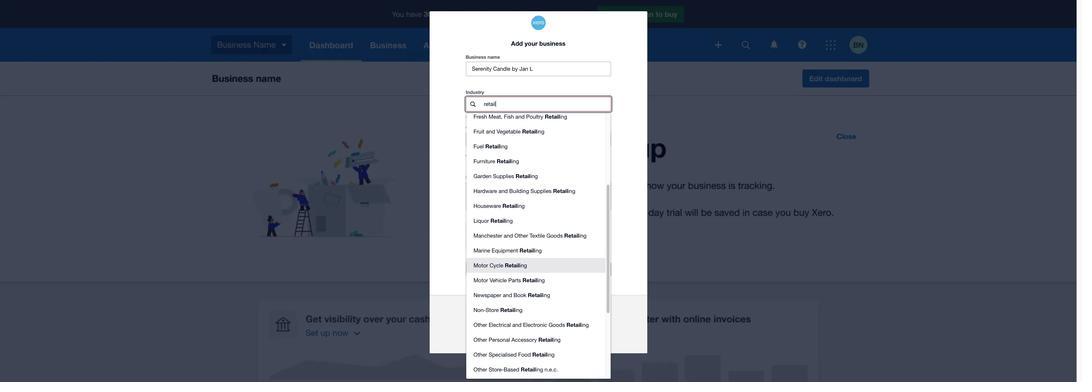 Task type: vqa. For each thing, say whether or not it's contained in the screenshot.
No draft projects
no



Task type: describe. For each thing, give the bounding box(es) containing it.
supplies inside the garden supplies retail ing
[[493, 173, 515, 180]]

book
[[514, 292, 527, 299]]

and for manchester and other textile goods retail ing
[[504, 233, 513, 239]]

ing inside fresh meat, fish and poultry retail ing
[[560, 114, 568, 120]]

other store-based retail ing n.e.c.
[[474, 367, 558, 373]]

ing inside fruit and vegetable retail ing
[[537, 129, 545, 135]]

it's
[[490, 200, 497, 206]]

other for other store-based retail ing n.e.c.
[[474, 367, 488, 373]]

newspaper and book retail ing
[[474, 292, 551, 299]]

ing inside motor vehicle parts retail ing
[[538, 278, 545, 284]]

ing inside other specialised food retail ing
[[548, 352, 555, 358]]

equipment
[[492, 248, 518, 254]]

buy now button
[[466, 262, 537, 277]]

non-
[[474, 307, 486, 314]]

just
[[499, 200, 507, 206]]

see details
[[524, 329, 553, 335]]

fuel retail ing
[[474, 143, 508, 150]]

and inside fresh meat, fish and poultry retail ing
[[516, 114, 525, 120]]

coming from quickbooks? move your data into xero for free.
[[503, 308, 574, 323]]

search icon image
[[471, 102, 476, 107]]

business name
[[466, 54, 500, 60]]

business
[[540, 40, 566, 47]]

time zone: (utc-08:00) baja california
[[466, 154, 537, 159]]

me
[[509, 200, 516, 206]]

business
[[466, 54, 487, 60]]

hardware
[[474, 188, 497, 194]]

ing inside other electrical and electronic goods retail ing
[[582, 322, 589, 328]]

n.e.c.
[[545, 367, 558, 373]]

ing inside the furniture retail ing
[[512, 158, 519, 165]]

Business name field
[[466, 62, 611, 76]]

0 vertical spatial your
[[525, 40, 538, 47]]

add
[[512, 40, 523, 47]]

an
[[488, 115, 492, 119]]

now
[[502, 266, 513, 273]]

motor cycle retail ing
[[474, 262, 528, 269]]

other for other specialised food retail ing
[[474, 352, 488, 358]]

store
[[486, 307, 499, 314]]

for
[[558, 318, 564, 323]]

ing inside non-store retail ing
[[516, 307, 523, 314]]

buy now
[[490, 266, 513, 273]]

ing inside liquor retail ing
[[506, 218, 513, 224]]

suggestions
[[525, 115, 546, 119]]

based
[[504, 367, 520, 373]]

non-store retail ing
[[474, 307, 523, 314]]

country
[[466, 125, 484, 131]]

data
[[527, 318, 536, 323]]

employees?
[[495, 174, 522, 180]]

details
[[536, 329, 553, 335]]

store-
[[489, 367, 504, 373]]

liquor retail ing
[[474, 218, 513, 224]]

from inside coming from quickbooks? move your data into xero for free.
[[525, 308, 538, 315]]

ing inside the garden supplies retail ing
[[531, 173, 538, 180]]

electronic
[[523, 322, 548, 328]]

select an industry from the suggestions provided
[[476, 115, 563, 119]]

supplies inside hardware and building supplies retail ing
[[531, 188, 552, 194]]

other for other electrical and electronic goods retail ing
[[474, 322, 488, 328]]

xero
[[547, 318, 557, 323]]

industry
[[493, 115, 508, 119]]

into
[[538, 318, 546, 323]]

fish
[[504, 114, 514, 120]]

fuel
[[474, 144, 484, 150]]

food
[[519, 352, 531, 358]]

provided
[[547, 115, 563, 119]]

ing inside manchester and other textile goods retail ing
[[580, 233, 587, 239]]

do you have employees? group
[[466, 182, 611, 211]]

ing inside motor cycle retail ing
[[520, 263, 528, 269]]

group containing retail
[[467, 109, 611, 382]]

coming
[[504, 308, 524, 315]]

name
[[488, 54, 500, 60]]

move
[[503, 318, 515, 323]]

and for newspaper and book retail ing
[[503, 292, 512, 299]]

select
[[476, 115, 487, 119]]

the
[[518, 115, 524, 119]]

no, it's just me
[[480, 200, 516, 206]]

fresh meat, fish and poultry retail ing
[[474, 113, 568, 120]]

vegetable
[[497, 129, 521, 135]]

free.
[[565, 318, 574, 323]]

other for other personal accessory retail ing
[[474, 337, 488, 343]]

other inside manchester and other textile goods retail ing
[[515, 233, 529, 239]]

liquor
[[474, 218, 489, 224]]

ing inside fuel retail ing
[[501, 144, 508, 150]]

furniture
[[474, 158, 496, 165]]

quickbooks?
[[539, 308, 574, 315]]

motor for retail
[[474, 263, 488, 269]]

no,
[[480, 200, 489, 206]]

fruit and vegetable retail ing
[[474, 128, 545, 135]]



Task type: locate. For each thing, give the bounding box(es) containing it.
ing inside marine equipment retail ing
[[535, 248, 542, 254]]

your
[[525, 40, 538, 47], [516, 318, 526, 323]]

0 horizontal spatial from
[[509, 115, 517, 119]]

goods inside other electrical and electronic goods retail ing
[[549, 322, 565, 328]]

goods for manchester and other textile goods retail ing
[[547, 233, 563, 239]]

fruit
[[474, 129, 485, 135]]

houseware retail ing
[[474, 203, 525, 209]]

supplies right building
[[531, 188, 552, 194]]

meat,
[[489, 114, 503, 120]]

other inside other specialised food retail ing
[[474, 352, 488, 358]]

and inside "newspaper and book retail ing"
[[503, 292, 512, 299]]

0 vertical spatial from
[[509, 115, 517, 119]]

Industry field
[[484, 97, 611, 111]]

motor left buy
[[474, 263, 488, 269]]

08:00)
[[499, 155, 510, 159]]

your left data
[[516, 318, 526, 323]]

other inside other electrical and electronic goods retail ing
[[474, 322, 488, 328]]

poultry
[[527, 114, 544, 120]]

other
[[515, 233, 529, 239], [474, 322, 488, 328], [474, 337, 488, 343], [474, 352, 488, 358], [474, 367, 488, 373]]

goods inside manchester and other textile goods retail ing
[[547, 233, 563, 239]]

see details button
[[518, 325, 559, 339]]

1 horizontal spatial supplies
[[531, 188, 552, 194]]

1 horizontal spatial from
[[525, 308, 538, 315]]

and right fruit
[[486, 129, 496, 135]]

other specialised food retail ing
[[474, 352, 555, 358]]

garden supplies retail ing
[[474, 173, 538, 180]]

other inside other personal accessory retail ing
[[474, 337, 488, 343]]

1 motor from the top
[[474, 263, 488, 269]]

time
[[466, 154, 476, 159]]

buy
[[490, 266, 500, 273]]

goods
[[547, 233, 563, 239], [549, 322, 565, 328]]

other left store-
[[474, 367, 488, 373]]

building
[[510, 188, 529, 194]]

manchester and other textile goods retail ing
[[474, 233, 587, 239]]

supplies down the furniture retail ing
[[493, 173, 515, 180]]

goods down quickbooks? on the bottom
[[549, 322, 565, 328]]

ing inside other personal accessory retail ing
[[554, 337, 561, 343]]

0 horizontal spatial supplies
[[493, 173, 515, 180]]

yes
[[480, 186, 489, 192]]

have
[[483, 174, 494, 180]]

marine
[[474, 248, 491, 254]]

manchester
[[474, 233, 503, 239]]

other personal accessory retail ing
[[474, 337, 561, 343]]

your right add in the top of the page
[[525, 40, 538, 47]]

do
[[466, 174, 473, 180]]

personal
[[489, 337, 510, 343]]

and inside fruit and vegetable retail ing
[[486, 129, 496, 135]]

0 vertical spatial supplies
[[493, 173, 515, 180]]

you
[[474, 174, 482, 180]]

garden
[[474, 173, 492, 180]]

furniture retail ing
[[474, 158, 519, 165]]

other left specialised
[[474, 352, 488, 358]]

newspaper
[[474, 292, 502, 299]]

1 vertical spatial your
[[516, 318, 526, 323]]

motor
[[474, 263, 488, 269], [474, 278, 488, 284]]

other down non-
[[474, 322, 488, 328]]

other inside other store-based retail ing n.e.c.
[[474, 367, 488, 373]]

motor inside motor cycle retail ing
[[474, 263, 488, 269]]

group
[[467, 109, 611, 382]]

other electrical and electronic goods retail ing
[[474, 322, 589, 328]]

vehicle
[[490, 278, 507, 284]]

xero image
[[532, 15, 546, 30]]

1 vertical spatial goods
[[549, 322, 565, 328]]

and
[[516, 114, 525, 120], [486, 129, 496, 135], [499, 188, 508, 194], [504, 233, 513, 239], [503, 292, 512, 299], [513, 322, 522, 328]]

from left the
[[509, 115, 517, 119]]

and up marine equipment retail ing at the bottom of page
[[504, 233, 513, 239]]

and inside manchester and other textile goods retail ing
[[504, 233, 513, 239]]

1 vertical spatial from
[[525, 308, 538, 315]]

ing inside hardware and building supplies retail ing
[[568, 188, 576, 194]]

and for hardware and building supplies retail ing
[[499, 188, 508, 194]]

and inside hardware and building supplies retail ing
[[499, 188, 508, 194]]

goods right textile
[[547, 233, 563, 239]]

from up data
[[525, 308, 538, 315]]

ing
[[560, 114, 568, 120], [537, 129, 545, 135], [501, 144, 508, 150], [512, 158, 519, 165], [531, 173, 538, 180], [568, 188, 576, 194], [518, 203, 525, 209], [506, 218, 513, 224], [580, 233, 587, 239], [535, 248, 542, 254], [520, 263, 528, 269], [538, 278, 545, 284], [543, 292, 551, 299], [516, 307, 523, 314], [582, 322, 589, 328], [554, 337, 561, 343], [548, 352, 555, 358], [536, 367, 544, 373]]

see
[[524, 329, 534, 335]]

and down coming
[[513, 322, 522, 328]]

motor for parts
[[474, 278, 488, 284]]

baja
[[511, 155, 519, 159]]

and up just
[[499, 188, 508, 194]]

hardware and building supplies retail ing
[[474, 188, 576, 194]]

electrical
[[489, 322, 511, 328]]

retail
[[545, 113, 560, 120], [523, 128, 537, 135], [486, 143, 501, 150], [497, 158, 512, 165], [516, 173, 531, 180], [554, 188, 568, 194], [503, 203, 518, 209], [491, 218, 506, 224], [565, 233, 580, 239], [520, 247, 535, 254], [505, 262, 520, 269], [523, 277, 538, 284], [528, 292, 543, 299], [501, 307, 516, 314], [567, 322, 582, 328], [539, 337, 554, 343], [533, 352, 548, 358], [521, 367, 536, 373]]

industry
[[466, 89, 484, 95]]

add your business
[[512, 40, 566, 47]]

parts
[[509, 278, 521, 284]]

0 vertical spatial goods
[[547, 233, 563, 239]]

motor up newspaper
[[474, 278, 488, 284]]

motor inside motor vehicle parts retail ing
[[474, 278, 488, 284]]

specialised
[[489, 352, 517, 358]]

(utc-
[[488, 155, 499, 159]]

1 vertical spatial supplies
[[531, 188, 552, 194]]

ing inside the houseware retail ing
[[518, 203, 525, 209]]

and for fruit and vegetable retail ing
[[486, 129, 496, 135]]

accessory
[[512, 337, 537, 343]]

from
[[509, 115, 517, 119], [525, 308, 538, 315]]

fresh
[[474, 114, 487, 120]]

do you have employees?
[[466, 174, 522, 180]]

marine equipment retail ing
[[474, 247, 542, 254]]

your inside coming from quickbooks? move your data into xero for free.
[[516, 318, 526, 323]]

other left personal
[[474, 337, 488, 343]]

houseware
[[474, 203, 501, 209]]

ing inside other store-based retail ing n.e.c.
[[536, 367, 544, 373]]

2 motor from the top
[[474, 278, 488, 284]]

other left textile
[[515, 233, 529, 239]]

motor vehicle parts retail ing
[[474, 277, 545, 284]]

ing inside "newspaper and book retail ing"
[[543, 292, 551, 299]]

zone:
[[477, 154, 487, 159]]

textile
[[530, 233, 545, 239]]

0 vertical spatial motor
[[474, 263, 488, 269]]

cycle
[[490, 263, 504, 269]]

1 vertical spatial motor
[[474, 278, 488, 284]]

and right 'fish'
[[516, 114, 525, 120]]

goods for other electrical and electronic goods retail ing
[[549, 322, 565, 328]]

california
[[520, 155, 537, 159]]

and left book
[[503, 292, 512, 299]]

and inside other electrical and electronic goods retail ing
[[513, 322, 522, 328]]



